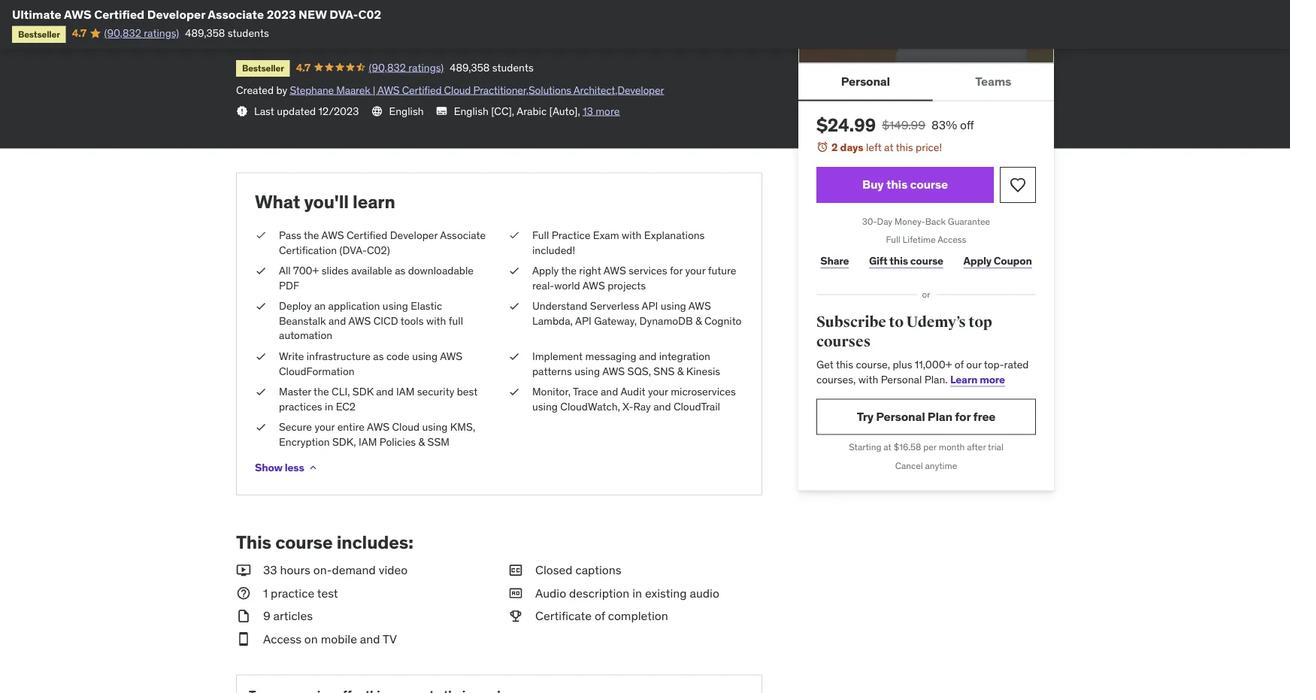 Task type: vqa. For each thing, say whether or not it's contained in the screenshot.
Web Development Courses
no



Task type: locate. For each thing, give the bounding box(es) containing it.
practice inside 'full practice exam with explanations included! pass the amazon web services certified developer certification dva-c02'
[[262, 9, 315, 27]]

course inside button
[[911, 177, 949, 192]]

2 vertical spatial small image
[[236, 631, 251, 648]]

0 vertical spatial (90,832 ratings)
[[104, 26, 179, 40]]

small image left 33
[[236, 562, 251, 579]]

0 vertical spatial (90,832
[[104, 26, 141, 40]]

1 vertical spatial &
[[678, 364, 684, 378]]

0 vertical spatial api
[[642, 299, 658, 313]]

messaging
[[586, 350, 637, 363]]

architect,developer
[[574, 83, 664, 97]]

xsmall image left 'pass'
[[255, 228, 267, 243]]

explanations inside full practice exam with explanations included!
[[645, 228, 705, 242]]

top-
[[985, 358, 1005, 372]]

1 horizontal spatial as
[[395, 264, 406, 277]]

apply left coupon
[[964, 254, 992, 268]]

trace
[[573, 385, 599, 399]]

1 horizontal spatial students
[[493, 60, 534, 74]]

included!
[[474, 9, 532, 27], [533, 243, 576, 257]]

with inside get this course, plus 11,000+ of our top-rated courses, with personal plan.
[[859, 373, 879, 386]]

lifetime
[[903, 234, 936, 246]]

c02)
[[367, 243, 390, 257]]

2 vertical spatial personal
[[877, 409, 926, 425]]

0 horizontal spatial apply
[[533, 264, 559, 277]]

0 vertical spatial personal
[[842, 73, 891, 89]]

0 horizontal spatial bestseller
[[18, 28, 60, 40]]

guarantee
[[948, 215, 991, 227]]

xsmall image
[[236, 105, 248, 117], [509, 228, 521, 243], [255, 385, 267, 400], [255, 420, 267, 435], [307, 462, 319, 474]]

using inside implement messaging and integration patterns using aws sqs, sns & kinesis
[[575, 364, 600, 378]]

1 horizontal spatial 489,358
[[450, 60, 490, 74]]

this inside 'button'
[[920, 35, 941, 51]]

for right services
[[670, 264, 683, 277]]

and right sdk
[[376, 385, 394, 399]]

aws inside understand serverless api using aws lambda, api gateway, dynamodb & cognito
[[689, 299, 711, 313]]

subscribe to udemy's top courses
[[817, 313, 993, 351]]

free
[[974, 409, 996, 425]]

your
[[686, 264, 706, 277], [648, 385, 669, 399], [315, 421, 335, 434]]

full
[[236, 9, 259, 27], [533, 228, 549, 242], [887, 234, 901, 246]]

explanations inside 'full practice exam with explanations included! pass the amazon web services certified developer certification dva-c02'
[[388, 9, 470, 27]]

0 vertical spatial small image
[[236, 585, 251, 602]]

course for preview this course
[[943, 35, 981, 51]]

0 horizontal spatial in
[[325, 400, 333, 413]]

by
[[276, 83, 288, 97]]

included! for full practice exam with explanations included!
[[533, 243, 576, 257]]

your down sns
[[648, 385, 669, 399]]

alarm image
[[817, 141, 829, 153]]

0 horizontal spatial c02
[[358, 6, 381, 22]]

personal down plus
[[881, 373, 922, 386]]

1 vertical spatial ratings)
[[409, 60, 444, 74]]

of
[[955, 358, 964, 372], [595, 609, 605, 624]]

1 vertical spatial associate
[[440, 228, 486, 242]]

xsmall image for monitor,
[[509, 385, 521, 400]]

1 horizontal spatial dva-
[[446, 29, 479, 47]]

apply inside button
[[964, 254, 992, 268]]

course
[[943, 35, 981, 51], [911, 177, 949, 192], [911, 254, 944, 268], [275, 531, 333, 554]]

in left ec2
[[325, 400, 333, 413]]

0 vertical spatial of
[[955, 358, 964, 372]]

certification up |
[[363, 29, 442, 47]]

included! for full practice exam with explanations included! pass the amazon web services certified developer certification dva-c02
[[474, 9, 532, 27]]

xsmall image right downloadable
[[509, 264, 521, 278]]

1 vertical spatial (90,832
[[369, 60, 406, 74]]

1 horizontal spatial included!
[[533, 243, 576, 257]]

get
[[817, 358, 834, 372]]

1 horizontal spatial 489,358 students
[[450, 60, 534, 74]]

iam inside secure your entire aws cloud using kms, encryption sdk, iam policies & ssm
[[359, 435, 377, 449]]

created
[[236, 83, 274, 97]]

this right preview
[[920, 35, 941, 51]]

1 vertical spatial included!
[[533, 243, 576, 257]]

of down description
[[595, 609, 605, 624]]

audio
[[536, 586, 567, 601]]

0 vertical spatial at
[[885, 140, 894, 154]]

aws up (dva-
[[322, 228, 344, 242]]

amazon
[[599, 9, 650, 27]]

this for buy
[[887, 177, 908, 192]]

this right buy
[[887, 177, 908, 192]]

included! inside full practice exam with explanations included!
[[533, 243, 576, 257]]

right
[[580, 264, 602, 277]]

ratings) down "ultimate aws certified developer associate 2023 new dva-c02"
[[144, 26, 179, 40]]

0 vertical spatial access
[[938, 234, 967, 246]]

the inside pass the aws certified developer associate certification (dva-c02)
[[304, 228, 319, 242]]

using right code
[[412, 350, 438, 363]]

bestseller for full practice exam with explanations included! pass the amazon web services certified developer certification dva-c02
[[242, 62, 284, 74]]

& left the "cognito"
[[696, 314, 702, 328]]

bestseller up created
[[242, 62, 284, 74]]

using up trace
[[575, 364, 600, 378]]

0 horizontal spatial 4.7
[[72, 26, 87, 40]]

0 horizontal spatial for
[[670, 264, 683, 277]]

your inside secure your entire aws cloud using kms, encryption sdk, iam policies & ssm
[[315, 421, 335, 434]]

english
[[389, 104, 424, 118], [454, 104, 489, 118]]

updated
[[277, 104, 316, 118]]

practice for full practice exam with explanations included! pass the amazon web services certified developer certification dva-c02
[[262, 9, 315, 27]]

access down "9 articles"
[[263, 631, 302, 647]]

full inside full practice exam with explanations included!
[[533, 228, 549, 242]]

using up the "ssm"
[[422, 421, 448, 434]]

0 vertical spatial dva-
[[330, 6, 358, 22]]

full for full practice exam with explanations included! pass the amazon web services certified developer certification dva-c02
[[236, 9, 259, 27]]

course down lifetime
[[911, 254, 944, 268]]

9
[[263, 609, 271, 624]]

more right 13
[[596, 104, 620, 118]]

0 horizontal spatial exam
[[319, 9, 354, 27]]

for inside apply the right aws services for your future real-world aws projects
[[670, 264, 683, 277]]

0 vertical spatial included!
[[474, 9, 532, 27]]

small image left 9
[[236, 608, 251, 625]]

0 vertical spatial bestseller
[[18, 28, 60, 40]]

1 horizontal spatial api
[[642, 299, 658, 313]]

iam left "security"
[[396, 385, 415, 399]]

full left 2023
[[236, 9, 259, 27]]

aws inside secure your entire aws cloud using kms, encryption sdk, iam policies & ssm
[[367, 421, 390, 434]]

1 horizontal spatial practice
[[552, 228, 591, 242]]

0 vertical spatial ratings)
[[144, 26, 179, 40]]

your left future
[[686, 264, 706, 277]]

at right left
[[885, 140, 894, 154]]

explanations
[[388, 9, 470, 27], [645, 228, 705, 242]]

0 horizontal spatial &
[[419, 435, 425, 449]]

using inside secure your entire aws cloud using kms, encryption sdk, iam policies & ssm
[[422, 421, 448, 434]]

exam inside full practice exam with explanations included!
[[593, 228, 620, 242]]

starting at $16.58 per month after trial cancel anytime
[[849, 442, 1004, 472]]

students down 2023
[[228, 26, 269, 40]]

course for buy this course
[[911, 177, 949, 192]]

apply for apply the right aws services for your future real-world aws projects
[[533, 264, 559, 277]]

included! up real- at left top
[[533, 243, 576, 257]]

1 vertical spatial 489,358
[[450, 60, 490, 74]]

associate left 2023
[[208, 6, 264, 22]]

associate
[[208, 6, 264, 22], [440, 228, 486, 242]]

2 horizontal spatial developer
[[390, 228, 438, 242]]

sns
[[654, 364, 675, 378]]

xsmall image for apply
[[509, 264, 521, 278]]

c02 right new
[[358, 6, 381, 22]]

course inside 'button'
[[943, 35, 981, 51]]

bestseller
[[18, 28, 60, 40], [242, 62, 284, 74]]

english for english
[[389, 104, 424, 118]]

full for full practice exam with explanations included!
[[533, 228, 549, 242]]

2 horizontal spatial your
[[686, 264, 706, 277]]

ratings) up created by stephane maarek | aws certified cloud practitioner,solutions architect,developer
[[409, 60, 444, 74]]

2 horizontal spatial full
[[887, 234, 901, 246]]

0 vertical spatial 489,358
[[185, 26, 225, 40]]

full practice exam with explanations included! pass the amazon web services certified developer certification dva-c02
[[236, 9, 740, 47]]

full inside 'full practice exam with explanations included! pass the amazon web services certified developer certification dva-c02'
[[236, 9, 259, 27]]

trial
[[989, 442, 1004, 453]]

course up teams at the right of the page
[[943, 35, 981, 51]]

learn more link
[[951, 373, 1006, 386]]

ultimate aws certified developer associate 2023 new dva-c02
[[12, 6, 381, 22]]

small image for 1
[[236, 585, 251, 602]]

1 horizontal spatial bestseller
[[242, 62, 284, 74]]

as
[[395, 264, 406, 277], [373, 350, 384, 363]]

secure
[[279, 421, 312, 434]]

1 vertical spatial bestseller
[[242, 62, 284, 74]]

$16.58
[[894, 442, 922, 453]]

0 horizontal spatial cloud
[[392, 421, 420, 434]]

this inside get this course, plus 11,000+ of our top-rated courses, with personal plan.
[[836, 358, 854, 372]]

1 vertical spatial small image
[[509, 608, 524, 625]]

0 vertical spatial certification
[[363, 29, 442, 47]]

in inside master the cli, sdk and iam security best practices in ec2
[[325, 400, 333, 413]]

0 horizontal spatial as
[[373, 350, 384, 363]]

with right new
[[358, 9, 385, 27]]

this
[[920, 35, 941, 51], [896, 140, 914, 154], [887, 177, 908, 192], [890, 254, 909, 268], [836, 358, 854, 372]]

0 horizontal spatial associate
[[208, 6, 264, 22]]

learn
[[353, 191, 396, 213]]

try
[[857, 409, 874, 425]]

course up back
[[911, 177, 949, 192]]

aws down messaging
[[603, 364, 625, 378]]

1 horizontal spatial more
[[980, 373, 1006, 386]]

0 vertical spatial for
[[670, 264, 683, 277]]

exam up right
[[593, 228, 620, 242]]

api
[[642, 299, 658, 313], [575, 314, 592, 328]]

and inside deploy an application using elastic beanstalk and aws cicd tools with full automation
[[329, 314, 346, 328]]

xsmall image for write
[[255, 349, 267, 364]]

1 vertical spatial 489,358 students
[[450, 60, 534, 74]]

in
[[325, 400, 333, 413], [633, 586, 642, 601]]

personal down preview
[[842, 73, 891, 89]]

small image for closed captions
[[509, 562, 524, 579]]

aws inside implement messaging and integration patterns using aws sqs, sns & kinesis
[[603, 364, 625, 378]]

1 vertical spatial access
[[263, 631, 302, 647]]

the inside master the cli, sdk and iam security best practices in ec2
[[314, 385, 329, 399]]

xsmall image
[[255, 228, 267, 243], [255, 264, 267, 278], [509, 264, 521, 278], [255, 299, 267, 314], [509, 299, 521, 314], [255, 349, 267, 364], [509, 349, 521, 364], [509, 385, 521, 400]]

small image
[[236, 585, 251, 602], [509, 608, 524, 625], [236, 631, 251, 648]]

apply up real- at left top
[[533, 264, 559, 277]]

using down monitor,
[[533, 400, 558, 413]]

as right available
[[395, 264, 406, 277]]

cloud
[[444, 83, 471, 97], [392, 421, 420, 434]]

& left the "ssm"
[[419, 435, 425, 449]]

exam right 2023
[[319, 9, 354, 27]]

of left our
[[955, 358, 964, 372]]

1 horizontal spatial full
[[533, 228, 549, 242]]

personal inside get this course, plus 11,000+ of our top-rated courses, with personal plan.
[[881, 373, 922, 386]]

access inside 30-day money-back guarantee full lifetime access
[[938, 234, 967, 246]]

1 horizontal spatial of
[[955, 358, 964, 372]]

0 horizontal spatial dva-
[[330, 6, 358, 22]]

your inside apply the right aws services for your future real-world aws projects
[[686, 264, 706, 277]]

new
[[299, 6, 327, 22]]

xsmall image left 'understand'
[[509, 299, 521, 314]]

0 vertical spatial cloud
[[444, 83, 471, 97]]

2023
[[267, 6, 296, 22]]

this down $149.99
[[896, 140, 914, 154]]

preview
[[872, 35, 917, 51]]

xsmall image left deploy
[[255, 299, 267, 314]]

an
[[314, 299, 326, 313]]

xsmall image for full
[[509, 228, 521, 243]]

xsmall image left the all
[[255, 264, 267, 278]]

0 horizontal spatial of
[[595, 609, 605, 624]]

1 vertical spatial explanations
[[645, 228, 705, 242]]

share
[[821, 254, 850, 268]]

0 horizontal spatial more
[[596, 104, 620, 118]]

aws down application
[[349, 314, 371, 328]]

& for sns
[[678, 364, 684, 378]]

of inside get this course, plus 11,000+ of our top-rated courses, with personal plan.
[[955, 358, 964, 372]]

1 horizontal spatial access
[[938, 234, 967, 246]]

this inside button
[[887, 177, 908, 192]]

2 vertical spatial &
[[419, 435, 425, 449]]

using up 'dynamodb'
[[661, 299, 687, 313]]

1 vertical spatial c02
[[479, 29, 506, 47]]

included! left pass
[[474, 9, 532, 27]]

cloud up closed captions image
[[444, 83, 471, 97]]

this
[[236, 531, 272, 554]]

the right 'pass'
[[304, 228, 319, 242]]

aws up the "cognito"
[[689, 299, 711, 313]]

1 horizontal spatial exam
[[593, 228, 620, 242]]

or
[[923, 289, 931, 300]]

practitioner,solutions
[[473, 83, 572, 97]]

full inside 30-day money-back guarantee full lifetime access
[[887, 234, 901, 246]]

1 horizontal spatial iam
[[396, 385, 415, 399]]

xsmall image for pass
[[255, 228, 267, 243]]

xsmall image left implement
[[509, 349, 521, 364]]

real-
[[533, 279, 555, 292]]

exam for full practice exam with explanations included!
[[593, 228, 620, 242]]

english down "stephane maarek | aws certified cloud practitioner,solutions architect,developer" link
[[454, 104, 489, 118]]

and down application
[[329, 314, 346, 328]]

1 vertical spatial your
[[648, 385, 669, 399]]

iam inside master the cli, sdk and iam security best practices in ec2
[[396, 385, 415, 399]]

access down back
[[938, 234, 967, 246]]

understand serverless api using aws lambda, api gateway, dynamodb & cognito
[[533, 299, 742, 328]]

[auto]
[[550, 104, 578, 118]]

practice up the by
[[262, 9, 315, 27]]

1 horizontal spatial associate
[[440, 228, 486, 242]]

1 vertical spatial more
[[980, 373, 1006, 386]]

using inside write infrastructure as code using aws cloudformation
[[412, 350, 438, 363]]

1 horizontal spatial cloud
[[444, 83, 471, 97]]

489,358 students up "stephane maarek | aws certified cloud practitioner,solutions architect,developer" link
[[450, 60, 534, 74]]

0 horizontal spatial developer
[[147, 6, 205, 22]]

xsmall image for understand
[[509, 299, 521, 314]]

deploy
[[279, 299, 312, 313]]

master the cli, sdk and iam security best practices in ec2
[[279, 385, 478, 413]]

2 english from the left
[[454, 104, 489, 118]]

certified inside 'full practice exam with explanations included! pass the amazon web services certified developer certification dva-c02'
[[236, 29, 292, 47]]

1 vertical spatial 4.7
[[296, 60, 311, 74]]

489,358 up "stephane maarek | aws certified cloud practitioner,solutions architect,developer" link
[[450, 60, 490, 74]]

tab list
[[799, 63, 1055, 101]]

[cc], arabic
[[491, 104, 547, 118]]

iam down entire
[[359, 435, 377, 449]]

as left code
[[373, 350, 384, 363]]

0 vertical spatial &
[[696, 314, 702, 328]]

and up sqs,
[[639, 350, 657, 363]]

certified
[[94, 6, 145, 22], [236, 29, 292, 47], [402, 83, 442, 97], [347, 228, 388, 242]]

c02 inside 'full practice exam with explanations included! pass the amazon web services certified developer certification dva-c02'
[[479, 29, 506, 47]]

developer inside 'full practice exam with explanations included! pass the amazon web services certified developer certification dva-c02'
[[295, 29, 360, 47]]

aws down full
[[440, 350, 463, 363]]

1 english from the left
[[389, 104, 424, 118]]

practice inside full practice exam with explanations included!
[[552, 228, 591, 242]]

2 horizontal spatial &
[[696, 314, 702, 328]]

1 vertical spatial for
[[956, 409, 971, 425]]

1 horizontal spatial apply
[[964, 254, 992, 268]]

pass
[[279, 228, 302, 242]]

more
[[596, 104, 620, 118], [980, 373, 1006, 386]]

2 days left at this price!
[[832, 140, 943, 154]]

0 horizontal spatial included!
[[474, 9, 532, 27]]

personal up $16.58
[[877, 409, 926, 425]]

1 vertical spatial api
[[575, 314, 592, 328]]

0 horizontal spatial 489,358
[[185, 26, 225, 40]]

0 horizontal spatial your
[[315, 421, 335, 434]]

certification up 700+
[[279, 243, 337, 257]]

& inside secure your entire aws cloud using kms, encryption sdk, iam policies & ssm
[[419, 435, 425, 449]]

access on mobile and tv
[[263, 631, 397, 647]]

and inside master the cli, sdk and iam security best practices in ec2
[[376, 385, 394, 399]]

explanations for full practice exam with explanations included! pass the amazon web services certified developer certification dva-c02
[[388, 9, 470, 27]]

0 vertical spatial as
[[395, 264, 406, 277]]

try personal plan for free
[[857, 409, 996, 425]]

xsmall image for last
[[236, 105, 248, 117]]

489,358 students down "ultimate aws certified developer associate 2023 new dva-c02"
[[185, 26, 269, 40]]

0 vertical spatial iam
[[396, 385, 415, 399]]

9 articles
[[263, 609, 313, 624]]

dva- right new
[[330, 6, 358, 22]]

489,358 down "ultimate aws certified developer associate 2023 new dva-c02"
[[185, 26, 225, 40]]

c02 up "stephane maarek | aws certified cloud practitioner,solutions architect,developer" link
[[479, 29, 506, 47]]

1 horizontal spatial explanations
[[645, 228, 705, 242]]

this for gift
[[890, 254, 909, 268]]

tv
[[383, 631, 397, 647]]

in up completion
[[633, 586, 642, 601]]

1 vertical spatial personal
[[881, 373, 922, 386]]

full up real- at left top
[[533, 228, 549, 242]]

with down course,
[[859, 373, 879, 386]]

1 vertical spatial at
[[884, 442, 892, 453]]

included! inside 'full practice exam with explanations included! pass the amazon web services certified developer certification dva-c02'
[[474, 9, 532, 27]]

subscribe
[[817, 313, 887, 332]]

dva- up created by stephane maarek | aws certified cloud practitioner,solutions architect,developer
[[446, 29, 479, 47]]

rated
[[1005, 358, 1029, 372]]

buy this course button
[[817, 167, 994, 203]]

slides
[[322, 264, 349, 277]]

0 horizontal spatial explanations
[[388, 9, 470, 27]]

1 vertical spatial iam
[[359, 435, 377, 449]]

api down 'understand'
[[575, 314, 592, 328]]

& inside understand serverless api using aws lambda, api gateway, dynamodb & cognito
[[696, 314, 702, 328]]

0 horizontal spatial iam
[[359, 435, 377, 449]]

api up 'dynamodb'
[[642, 299, 658, 313]]

exam inside 'full practice exam with explanations included! pass the amazon web services certified developer certification dva-c02'
[[319, 9, 354, 27]]

0 vertical spatial practice
[[262, 9, 315, 27]]

more down top-
[[980, 373, 1006, 386]]

small image left audio
[[509, 585, 524, 602]]

students up 'practitioner,solutions'
[[493, 60, 534, 74]]

cicd
[[374, 314, 398, 328]]

the left cli,
[[314, 385, 329, 399]]

small image left closed
[[509, 562, 524, 579]]

sdk
[[353, 385, 374, 399]]

& inside implement messaging and integration patterns using aws sqs, sns & kinesis
[[678, 364, 684, 378]]

0 vertical spatial in
[[325, 400, 333, 413]]

your up sdk,
[[315, 421, 335, 434]]

using inside deploy an application using elastic beanstalk and aws cicd tools with full automation
[[383, 299, 408, 313]]

available
[[351, 264, 393, 277]]

certification inside pass the aws certified developer associate certification (dva-c02)
[[279, 243, 337, 257]]

1 horizontal spatial (90,832 ratings)
[[369, 60, 444, 74]]

bestseller for ultimate aws certified developer associate 2023 new dva-c02
[[18, 28, 60, 40]]

(90,832 ratings) down "ultimate aws certified developer associate 2023 new dva-c02"
[[104, 26, 179, 40]]

0 vertical spatial students
[[228, 26, 269, 40]]

using up the cicd
[[383, 299, 408, 313]]

month
[[939, 442, 965, 453]]

english right course language image
[[389, 104, 424, 118]]

0 vertical spatial your
[[686, 264, 706, 277]]

kms,
[[450, 421, 476, 434]]

xsmall image left write at left
[[255, 349, 267, 364]]

apply inside apply the right aws services for your future real-world aws projects
[[533, 264, 559, 277]]

2 vertical spatial developer
[[390, 228, 438, 242]]

the inside apply the right aws services for your future real-world aws projects
[[561, 264, 577, 277]]

with up services
[[622, 228, 642, 242]]

back
[[926, 215, 946, 227]]

exam
[[319, 9, 354, 27], [593, 228, 620, 242]]

& for dynamodb
[[696, 314, 702, 328]]

1 vertical spatial exam
[[593, 228, 620, 242]]

ultimate
[[12, 6, 61, 22]]

this right the gift
[[890, 254, 909, 268]]

small image
[[236, 562, 251, 579], [509, 562, 524, 579], [509, 585, 524, 602], [236, 608, 251, 625]]

at left $16.58
[[884, 442, 892, 453]]

full down day on the right
[[887, 234, 901, 246]]



Task type: describe. For each thing, give the bounding box(es) containing it.
using inside monitor, trace and audit your microservices using cloudwatch, x-ray and cloudtrail
[[533, 400, 558, 413]]

code
[[387, 350, 410, 363]]

small image for access
[[236, 631, 251, 648]]

xsmall image for secure
[[255, 420, 267, 435]]

future
[[708, 264, 737, 277]]

last
[[254, 104, 274, 118]]

gift
[[870, 254, 888, 268]]

1 horizontal spatial (90,832
[[369, 60, 406, 74]]

1 horizontal spatial in
[[633, 586, 642, 601]]

1 horizontal spatial ratings)
[[409, 60, 444, 74]]

0 horizontal spatial (90,832
[[104, 26, 141, 40]]

stephane maarek | aws certified cloud practitioner,solutions architect,developer link
[[290, 83, 664, 97]]

0 horizontal spatial api
[[575, 314, 592, 328]]

exam for full practice exam with explanations included! pass the amazon web services certified developer certification dva-c02
[[319, 9, 354, 27]]

ec2
[[336, 400, 356, 413]]

$24.99 $149.99 83% off
[[817, 114, 975, 136]]

the for apply the right aws services for your future real-world aws projects
[[561, 264, 577, 277]]

you'll
[[304, 191, 349, 213]]

as inside all 700+ slides available as downloadable pdf
[[395, 264, 406, 277]]

cloudformation
[[279, 364, 355, 378]]

with inside full practice exam with explanations included!
[[622, 228, 642, 242]]

price!
[[916, 140, 943, 154]]

on
[[305, 631, 318, 647]]

xsmall image for deploy
[[255, 299, 267, 314]]

last updated 12/2023
[[254, 104, 359, 118]]

0 horizontal spatial access
[[263, 631, 302, 647]]

your inside monitor, trace and audit your microservices using cloudwatch, x-ray and cloudtrail
[[648, 385, 669, 399]]

closed captions image
[[436, 105, 448, 117]]

course,
[[856, 358, 891, 372]]

the for pass the aws certified developer associate certification (dva-c02)
[[304, 228, 319, 242]]

implement
[[533, 350, 583, 363]]

udemy's
[[907, 313, 966, 332]]

personal inside button
[[842, 73, 891, 89]]

policies
[[380, 435, 416, 449]]

hours
[[280, 563, 311, 578]]

beanstalk
[[279, 314, 326, 328]]

tab list containing personal
[[799, 63, 1055, 101]]

encryption
[[279, 435, 330, 449]]

money-
[[895, 215, 926, 227]]

and left the tv
[[360, 631, 380, 647]]

world
[[555, 279, 581, 292]]

this for get
[[836, 358, 854, 372]]

2
[[832, 140, 838, 154]]

demand
[[332, 563, 376, 578]]

xsmall image for implement
[[509, 349, 521, 364]]

audit
[[621, 385, 646, 399]]

1 horizontal spatial for
[[956, 409, 971, 425]]

the inside 'full practice exam with explanations included! pass the amazon web services certified developer certification dva-c02'
[[574, 9, 595, 27]]

developer inside pass the aws certified developer associate certification (dva-c02)
[[390, 228, 438, 242]]

certificate of completion
[[536, 609, 669, 624]]

using inside understand serverless api using aws lambda, api gateway, dynamodb & cognito
[[661, 299, 687, 313]]

and left audit
[[601, 385, 619, 399]]

dva- inside 'full practice exam with explanations included! pass the amazon web services certified developer certification dva-c02'
[[446, 29, 479, 47]]

1 vertical spatial (90,832 ratings)
[[369, 60, 444, 74]]

0 vertical spatial c02
[[358, 6, 381, 22]]

xsmall image inside show less button
[[307, 462, 319, 474]]

web
[[653, 9, 682, 27]]

serverless
[[590, 299, 640, 313]]

pass the aws certified developer associate certification (dva-c02)
[[279, 228, 486, 257]]

captions
[[576, 563, 622, 578]]

all
[[279, 264, 291, 277]]

and inside implement messaging and integration patterns using aws sqs, sns & kinesis
[[639, 350, 657, 363]]

wishlist image
[[1010, 176, 1028, 194]]

ray
[[634, 400, 651, 413]]

gift this course link
[[866, 246, 948, 276]]

maarek
[[336, 83, 371, 97]]

certified inside pass the aws certified developer associate certification (dva-c02)
[[347, 228, 388, 242]]

0 vertical spatial more
[[596, 104, 620, 118]]

11,000+
[[915, 358, 953, 372]]

1 horizontal spatial 4.7
[[296, 60, 311, 74]]

monitor,
[[533, 385, 571, 399]]

0 vertical spatial 4.7
[[72, 26, 87, 40]]

associate inside pass the aws certified developer associate certification (dva-c02)
[[440, 228, 486, 242]]

small image for audio description in existing audio
[[509, 585, 524, 602]]

apply for apply coupon
[[964, 254, 992, 268]]

1 vertical spatial students
[[493, 60, 534, 74]]

course language image
[[371, 105, 383, 117]]

write infrastructure as code using aws cloudformation
[[279, 350, 463, 378]]

gateway,
[[594, 314, 637, 328]]

best
[[457, 385, 478, 399]]

aws inside pass the aws certified developer associate certification (dva-c02)
[[322, 228, 344, 242]]

cloud inside secure your entire aws cloud using kms, encryption sdk, iam policies & ssm
[[392, 421, 420, 434]]

and right ray
[[654, 400, 671, 413]]

explanations for full practice exam with explanations included!
[[645, 228, 705, 242]]

course for gift this course
[[911, 254, 944, 268]]

full practice exam with explanations included!
[[533, 228, 705, 257]]

0 horizontal spatial students
[[228, 26, 269, 40]]

sqs,
[[628, 364, 651, 378]]

stephane
[[290, 83, 334, 97]]

0 horizontal spatial ratings)
[[144, 26, 179, 40]]

aws up projects
[[604, 264, 626, 277]]

as inside write infrastructure as code using aws cloudformation
[[373, 350, 384, 363]]

preview this course button
[[799, 0, 1055, 63]]

33 hours on-demand video
[[263, 563, 408, 578]]

english [cc], arabic [auto] , 13 more
[[454, 104, 620, 118]]

existing
[[645, 586, 687, 601]]

starting
[[849, 442, 882, 453]]

full
[[449, 314, 463, 328]]

with inside 'full practice exam with explanations included! pass the amazon web services certified developer certification dva-c02'
[[358, 9, 385, 27]]

13 more button
[[583, 104, 620, 118]]

write
[[279, 350, 304, 363]]

xsmall image for master
[[255, 385, 267, 400]]

understand
[[533, 299, 588, 313]]

0 horizontal spatial (90,832 ratings)
[[104, 26, 179, 40]]

lambda,
[[533, 314, 573, 328]]

aws inside deploy an application using elastic beanstalk and aws cicd tools with full automation
[[349, 314, 371, 328]]

try personal plan for free link
[[817, 399, 1037, 435]]

created by stephane maarek | aws certified cloud practitioner,solutions architect,developer
[[236, 83, 664, 97]]

33
[[263, 563, 277, 578]]

practice
[[271, 586, 315, 601]]

on-
[[313, 563, 332, 578]]

small image for certificate
[[509, 608, 524, 625]]

video
[[379, 563, 408, 578]]

at inside starting at $16.58 per month after trial cancel anytime
[[884, 442, 892, 453]]

all 700+ slides available as downloadable pdf
[[279, 264, 474, 292]]

english for english [cc], arabic [auto] , 13 more
[[454, 104, 489, 118]]

cloudtrail
[[674, 400, 721, 413]]

with inside deploy an application using elastic beanstalk and aws cicd tools with full automation
[[426, 314, 446, 328]]

xsmall image for all
[[255, 264, 267, 278]]

entire
[[337, 421, 365, 434]]

anytime
[[926, 460, 958, 472]]

cognito
[[705, 314, 742, 328]]

0 vertical spatial developer
[[147, 6, 205, 22]]

courses,
[[817, 373, 856, 386]]

0 vertical spatial associate
[[208, 6, 264, 22]]

get this course, plus 11,000+ of our top-rated courses, with personal plan.
[[817, 358, 1029, 386]]

ssm
[[428, 435, 450, 449]]

courses
[[817, 333, 871, 351]]

left
[[867, 140, 882, 154]]

plan.
[[925, 373, 948, 386]]

cloudwatch,
[[561, 400, 621, 413]]

top
[[969, 313, 993, 332]]

show
[[255, 461, 283, 474]]

0 vertical spatial 489,358 students
[[185, 26, 269, 40]]

aws right ultimate
[[64, 6, 91, 22]]

downloadable
[[408, 264, 474, 277]]

certification inside 'full practice exam with explanations included! pass the amazon web services certified developer certification dva-c02'
[[363, 29, 442, 47]]

small image for 9 articles
[[236, 608, 251, 625]]

plus
[[893, 358, 913, 372]]

cli,
[[332, 385, 350, 399]]

700+
[[293, 264, 319, 277]]

aws inside write infrastructure as code using aws cloudformation
[[440, 350, 463, 363]]

this course includes:
[[236, 531, 414, 554]]

aws down right
[[583, 279, 605, 292]]

elastic
[[411, 299, 442, 313]]

practice for full practice exam with explanations included!
[[552, 228, 591, 242]]

includes:
[[337, 531, 414, 554]]

secure your entire aws cloud using kms, encryption sdk, iam policies & ssm
[[279, 421, 476, 449]]

this for preview
[[920, 35, 941, 51]]

small image for 33 hours on-demand video
[[236, 562, 251, 579]]

the for master the cli, sdk and iam security best practices in ec2
[[314, 385, 329, 399]]

integration
[[660, 350, 711, 363]]

course up hours
[[275, 531, 333, 554]]

audio description in existing audio
[[536, 586, 720, 601]]

1 vertical spatial of
[[595, 609, 605, 624]]

teams button
[[933, 63, 1055, 99]]

aws right |
[[378, 83, 400, 97]]



